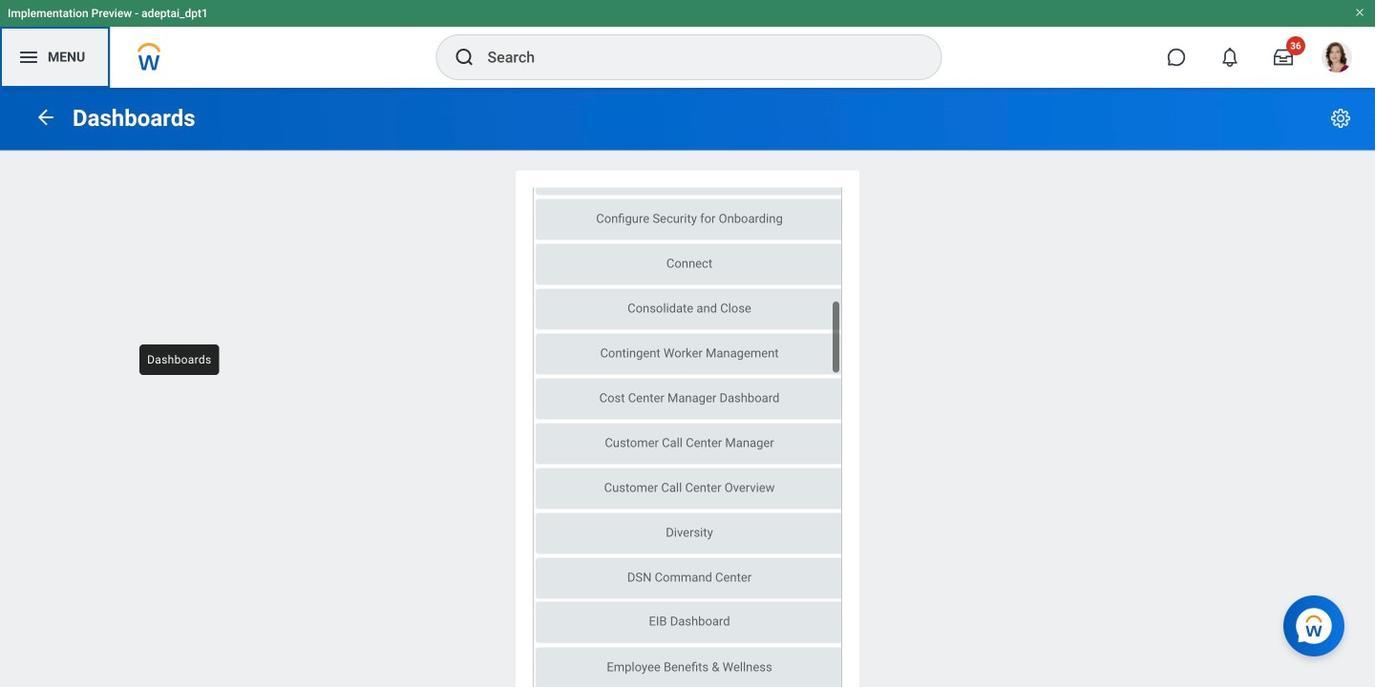 Task type: vqa. For each thing, say whether or not it's contained in the screenshot.
banner
yes



Task type: locate. For each thing, give the bounding box(es) containing it.
Search Workday  search field
[[488, 36, 902, 78]]

banner
[[0, 0, 1376, 88]]

justify image
[[17, 46, 40, 69]]

main content
[[0, 88, 1376, 688]]

notifications large image
[[1221, 48, 1240, 67]]

profile logan mcneil image
[[1322, 42, 1353, 77]]

close environment banner image
[[1355, 7, 1366, 18]]

configure image
[[1330, 107, 1353, 130]]



Task type: describe. For each thing, give the bounding box(es) containing it.
search image
[[453, 46, 476, 69]]

inbox large image
[[1274, 48, 1294, 67]]

previous page image
[[34, 106, 57, 129]]



